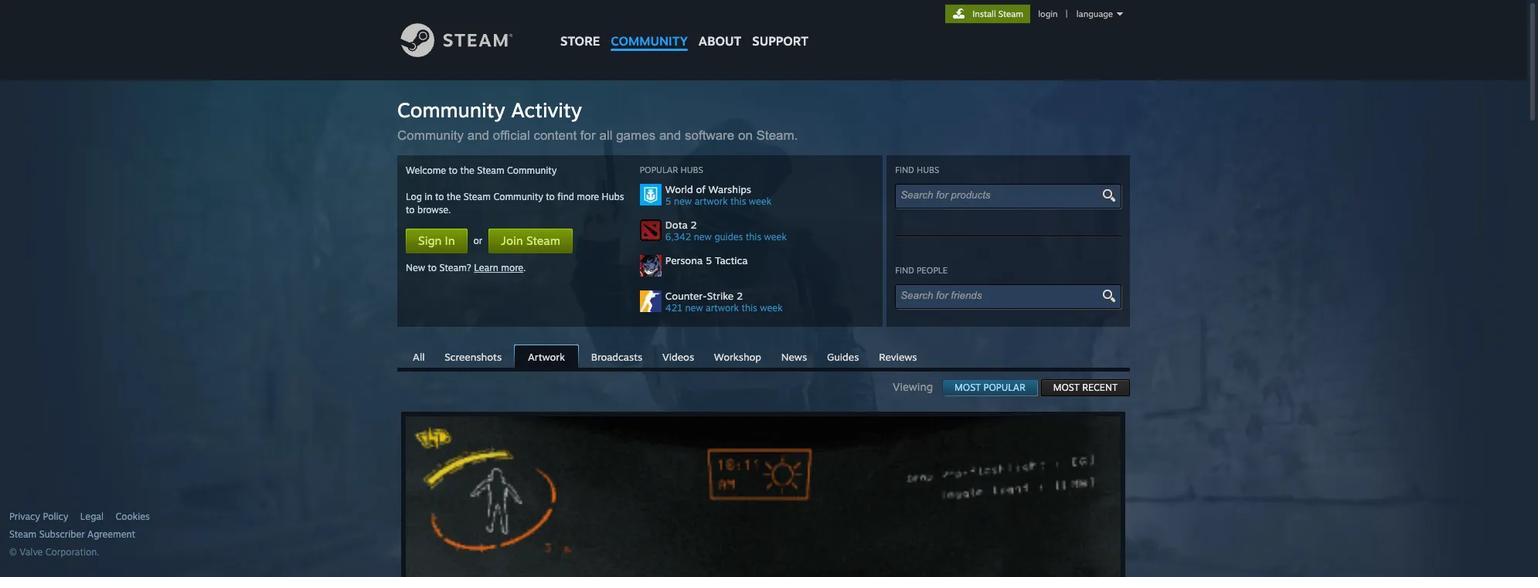 Task type: vqa. For each thing, say whether or not it's contained in the screenshot.
bottom new
yes



Task type: describe. For each thing, give the bounding box(es) containing it.
find for find people
[[896, 265, 915, 276]]

about
[[699, 33, 742, 49]]

learn more link
[[474, 262, 524, 274]]

persona
[[666, 254, 703, 267]]

artwork link
[[514, 345, 579, 370]]

persona 5 tactica link
[[666, 254, 874, 267]]

community up official
[[397, 97, 505, 122]]

find people
[[896, 265, 948, 276]]

hubs
[[917, 165, 940, 176]]

to right the new
[[428, 262, 437, 274]]

welcome to the steam community
[[406, 165, 557, 176]]

reviews link
[[872, 346, 925, 367]]

©
[[9, 547, 17, 558]]

videos
[[663, 351, 694, 363]]

login link
[[1036, 9, 1061, 19]]

1 horizontal spatial popular
[[984, 382, 1026, 394]]

new inside dota 2 6,342 new guides this week
[[694, 231, 712, 243]]

sign in
[[418, 234, 455, 248]]

strike
[[707, 290, 734, 302]]

steam for cookies steam subscriber agreement © valve corporation.
[[9, 529, 37, 540]]

most recent link
[[1041, 380, 1130, 397]]

content
[[534, 128, 577, 143]]

most for most popular
[[955, 382, 981, 394]]

|
[[1066, 9, 1068, 19]]

policy
[[43, 511, 68, 523]]

community inside log in to the steam community to find more hubs to browse.
[[494, 191, 543, 203]]

2 inside "counter-strike 2 421 new artwork this week"
[[737, 290, 743, 302]]

join
[[501, 234, 523, 248]]

install
[[973, 9, 996, 19]]

activity
[[511, 97, 582, 122]]

1 vertical spatial more
[[501, 262, 524, 274]]

privacy policy link
[[9, 511, 68, 523]]

new for world
[[674, 196, 692, 207]]

subscriber
[[39, 529, 85, 540]]

games
[[616, 128, 656, 143]]

cookies steam subscriber agreement © valve corporation.
[[9, 511, 150, 558]]

find
[[558, 191, 574, 203]]

news
[[782, 351, 807, 363]]

store link
[[555, 0, 606, 56]]

privacy policy
[[9, 511, 68, 523]]

in
[[425, 191, 433, 203]]

dota 2 6,342 new guides this week
[[666, 219, 787, 243]]

new to steam? learn more .
[[406, 262, 526, 274]]

persona 5 tactica
[[666, 254, 748, 267]]

install steam
[[973, 9, 1024, 19]]

to right in
[[435, 191, 444, 203]]

welcome
[[406, 165, 446, 176]]

week inside dota 2 6,342 new guides this week
[[764, 231, 787, 243]]

steam?
[[440, 262, 472, 274]]

steam down official
[[477, 165, 505, 176]]

hubs inside log in to the steam community to find more hubs to browse.
[[602, 191, 624, 203]]

store
[[561, 33, 600, 49]]

language
[[1077, 9, 1113, 19]]

videos link
[[655, 346, 702, 367]]

artwork for of
[[695, 196, 728, 207]]

421
[[666, 302, 683, 314]]

more inside log in to the steam community to find more hubs to browse.
[[577, 191, 599, 203]]

in
[[445, 234, 455, 248]]

for
[[581, 128, 596, 143]]

steam for join steam
[[526, 234, 561, 248]]

login
[[1039, 9, 1058, 19]]

community
[[611, 33, 688, 49]]

artwork
[[528, 351, 565, 363]]

popular hubs
[[640, 165, 704, 176]]

0 vertical spatial hubs
[[681, 165, 704, 176]]

warships
[[709, 183, 752, 196]]

learn
[[474, 262, 499, 274]]

world of warships 5 new artwork this week
[[666, 183, 772, 207]]

broadcasts
[[591, 351, 643, 363]]

6,342
[[666, 231, 692, 243]]

week for 2
[[760, 302, 783, 314]]

valve
[[19, 547, 43, 558]]

join steam
[[501, 234, 561, 248]]

tactica
[[715, 254, 748, 267]]

steam inside log in to the steam community to find more hubs to browse.
[[464, 191, 491, 203]]

screenshots link
[[437, 346, 510, 367]]

news link
[[774, 346, 815, 367]]

most popular
[[955, 382, 1026, 394]]

guides
[[715, 231, 743, 243]]

of
[[696, 183, 706, 196]]

corporation.
[[45, 547, 99, 558]]

most recent
[[1054, 382, 1118, 394]]

most popular link
[[943, 380, 1038, 397]]

counter-
[[666, 290, 707, 302]]

.
[[524, 262, 526, 274]]

steam.
[[757, 128, 798, 143]]

dota 2 link
[[666, 219, 874, 231]]

steam for install steam
[[999, 9, 1024, 19]]

cookies link
[[116, 511, 150, 523]]

workshop
[[714, 351, 762, 363]]

guides link
[[820, 346, 867, 367]]

this inside dota 2 6,342 new guides this week
[[746, 231, 762, 243]]



Task type: locate. For each thing, give the bounding box(es) containing it.
popular
[[640, 165, 678, 176], [984, 382, 1026, 394]]

2 right strike
[[737, 290, 743, 302]]

find left people
[[896, 265, 915, 276]]

counter-strike 2 421 new artwork this week
[[666, 290, 783, 314]]

all link
[[405, 346, 433, 367]]

all
[[600, 128, 613, 143]]

artwork inside "counter-strike 2 421 new artwork this week"
[[706, 302, 739, 314]]

the right welcome
[[460, 165, 475, 176]]

legal
[[80, 511, 104, 523]]

1 most from the left
[[955, 382, 981, 394]]

5 left tactica
[[706, 254, 712, 267]]

0 horizontal spatial popular
[[640, 165, 678, 176]]

artwork down tactica
[[706, 302, 739, 314]]

counter-strike 2 link
[[666, 290, 874, 302]]

legal link
[[80, 511, 104, 523]]

most left the recent
[[1054, 382, 1080, 394]]

or
[[474, 235, 483, 247]]

2 and from the left
[[659, 128, 681, 143]]

0 horizontal spatial 5
[[666, 196, 672, 207]]

hubs
[[681, 165, 704, 176], [602, 191, 624, 203]]

support
[[753, 33, 809, 49]]

week
[[749, 196, 772, 207], [764, 231, 787, 243], [760, 302, 783, 314]]

artwork for strike
[[706, 302, 739, 314]]

community activity community and official content for all games and software on steam.
[[397, 97, 806, 143]]

week for warships
[[749, 196, 772, 207]]

most for most recent
[[1054, 382, 1080, 394]]

2 vertical spatial week
[[760, 302, 783, 314]]

the inside log in to the steam community to find more hubs to browse.
[[447, 191, 461, 203]]

2 find from the top
[[896, 265, 915, 276]]

and left official
[[468, 128, 489, 143]]

cookies
[[116, 511, 150, 523]]

this for warships
[[731, 196, 746, 207]]

community up welcome
[[397, 128, 464, 143]]

people
[[917, 265, 948, 276]]

find
[[896, 165, 915, 176], [896, 265, 915, 276]]

privacy
[[9, 511, 40, 523]]

1 vertical spatial 5
[[706, 254, 712, 267]]

1 vertical spatial week
[[764, 231, 787, 243]]

community
[[397, 97, 505, 122], [397, 128, 464, 143], [507, 165, 557, 176], [494, 191, 543, 203]]

None text field
[[901, 290, 1103, 302]]

new
[[674, 196, 692, 207], [694, 231, 712, 243], [685, 302, 703, 314]]

and right the games
[[659, 128, 681, 143]]

week down persona 5 tactica link
[[760, 302, 783, 314]]

1 vertical spatial find
[[896, 265, 915, 276]]

steam
[[999, 9, 1024, 19], [477, 165, 505, 176], [464, 191, 491, 203], [526, 234, 561, 248], [9, 529, 37, 540]]

support link
[[747, 0, 814, 53]]

more right learn
[[501, 262, 524, 274]]

0 horizontal spatial 2
[[691, 219, 697, 231]]

0 vertical spatial 5
[[666, 196, 672, 207]]

official
[[493, 128, 530, 143]]

1 horizontal spatial most
[[1054, 382, 1080, 394]]

community up join
[[494, 191, 543, 203]]

new left of
[[674, 196, 692, 207]]

screenshots
[[445, 351, 502, 363]]

about link
[[693, 0, 747, 53]]

recent
[[1083, 382, 1118, 394]]

most
[[955, 382, 981, 394], [1054, 382, 1080, 394]]

community link
[[606, 0, 693, 56]]

week up persona 5 tactica link
[[764, 231, 787, 243]]

5 up 'dota'
[[666, 196, 672, 207]]

5
[[666, 196, 672, 207], [706, 254, 712, 267]]

world
[[666, 183, 693, 196]]

to left find
[[546, 191, 555, 203]]

this for 2
[[742, 302, 758, 314]]

to down log
[[406, 204, 415, 216]]

on
[[738, 128, 753, 143]]

find hubs
[[896, 165, 940, 176]]

1 horizontal spatial more
[[577, 191, 599, 203]]

0 horizontal spatial hubs
[[602, 191, 624, 203]]

new inside world of warships 5 new artwork this week
[[674, 196, 692, 207]]

1 vertical spatial popular
[[984, 382, 1026, 394]]

week inside world of warships 5 new artwork this week
[[749, 196, 772, 207]]

1 vertical spatial hubs
[[602, 191, 624, 203]]

log in to the steam community to find more hubs to browse.
[[406, 191, 624, 216]]

most right viewing
[[955, 382, 981, 394]]

steam down welcome to the steam community
[[464, 191, 491, 203]]

2 vertical spatial new
[[685, 302, 703, 314]]

steam inside cookies steam subscriber agreement © valve corporation.
[[9, 529, 37, 540]]

week up dota 2 'link' in the top of the page
[[749, 196, 772, 207]]

more right find
[[577, 191, 599, 203]]

world of warships link
[[666, 183, 874, 196]]

to right welcome
[[449, 165, 458, 176]]

viewing
[[893, 380, 943, 394]]

broadcasts link
[[584, 346, 650, 367]]

sign in link
[[406, 229, 467, 254]]

community up log in to the steam community to find more hubs to browse.
[[507, 165, 557, 176]]

new up persona 5 tactica on the left top of the page
[[694, 231, 712, 243]]

all
[[413, 351, 425, 363]]

0 vertical spatial popular
[[640, 165, 678, 176]]

1 horizontal spatial hubs
[[681, 165, 704, 176]]

2 right 'dota'
[[691, 219, 697, 231]]

login | language
[[1039, 9, 1113, 19]]

steam right 'install'
[[999, 9, 1024, 19]]

0 vertical spatial 2
[[691, 219, 697, 231]]

0 horizontal spatial most
[[955, 382, 981, 394]]

the up browse.
[[447, 191, 461, 203]]

week inside "counter-strike 2 421 new artwork this week"
[[760, 302, 783, 314]]

log
[[406, 191, 422, 203]]

agreement
[[87, 529, 135, 540]]

install steam link
[[946, 5, 1031, 23]]

0 vertical spatial new
[[674, 196, 692, 207]]

join steam link
[[489, 229, 573, 254]]

None image field
[[1100, 189, 1118, 203], [1100, 289, 1118, 303], [1100, 189, 1118, 203], [1100, 289, 1118, 303]]

this inside world of warships 5 new artwork this week
[[731, 196, 746, 207]]

1 find from the top
[[896, 165, 915, 176]]

1 vertical spatial artwork
[[706, 302, 739, 314]]

new right 421
[[685, 302, 703, 314]]

find left hubs
[[896, 165, 915, 176]]

2 vertical spatial this
[[742, 302, 758, 314]]

1 horizontal spatial 2
[[737, 290, 743, 302]]

software
[[685, 128, 735, 143]]

0 vertical spatial week
[[749, 196, 772, 207]]

steam right join
[[526, 234, 561, 248]]

1 vertical spatial 2
[[737, 290, 743, 302]]

1 horizontal spatial 5
[[706, 254, 712, 267]]

this inside "counter-strike 2 421 new artwork this week"
[[742, 302, 758, 314]]

artwork inside world of warships 5 new artwork this week
[[695, 196, 728, 207]]

None text field
[[901, 189, 1103, 201]]

steam subscriber agreement link
[[9, 529, 394, 541]]

1 vertical spatial new
[[694, 231, 712, 243]]

0 horizontal spatial more
[[501, 262, 524, 274]]

this up dota 2 6,342 new guides this week
[[731, 196, 746, 207]]

artwork up dota 2 6,342 new guides this week
[[695, 196, 728, 207]]

0 vertical spatial artwork
[[695, 196, 728, 207]]

0 vertical spatial find
[[896, 165, 915, 176]]

steam inside 'link'
[[999, 9, 1024, 19]]

and
[[468, 128, 489, 143], [659, 128, 681, 143]]

dota
[[666, 219, 688, 231]]

1 vertical spatial this
[[746, 231, 762, 243]]

this
[[731, 196, 746, 207], [746, 231, 762, 243], [742, 302, 758, 314]]

0 vertical spatial the
[[460, 165, 475, 176]]

the
[[460, 165, 475, 176], [447, 191, 461, 203]]

steam down privacy
[[9, 529, 37, 540]]

artwork
[[695, 196, 728, 207], [706, 302, 739, 314]]

1 horizontal spatial and
[[659, 128, 681, 143]]

this right guides
[[746, 231, 762, 243]]

new for counter-
[[685, 302, 703, 314]]

hubs up of
[[681, 165, 704, 176]]

5 inside world of warships 5 new artwork this week
[[666, 196, 672, 207]]

this right strike
[[742, 302, 758, 314]]

new
[[406, 262, 425, 274]]

2 inside dota 2 6,342 new guides this week
[[691, 219, 697, 231]]

1 and from the left
[[468, 128, 489, 143]]

1 vertical spatial the
[[447, 191, 461, 203]]

sign
[[418, 234, 442, 248]]

hubs right find
[[602, 191, 624, 203]]

new inside "counter-strike 2 421 new artwork this week"
[[685, 302, 703, 314]]

find for find hubs
[[896, 165, 915, 176]]

reviews
[[879, 351, 917, 363]]

workshop link
[[707, 346, 769, 367]]

guides
[[827, 351, 859, 363]]

browse.
[[417, 204, 451, 216]]

to
[[449, 165, 458, 176], [435, 191, 444, 203], [546, 191, 555, 203], [406, 204, 415, 216], [428, 262, 437, 274]]

2 most from the left
[[1054, 382, 1080, 394]]

0 vertical spatial more
[[577, 191, 599, 203]]

0 horizontal spatial and
[[468, 128, 489, 143]]

0 vertical spatial this
[[731, 196, 746, 207]]



